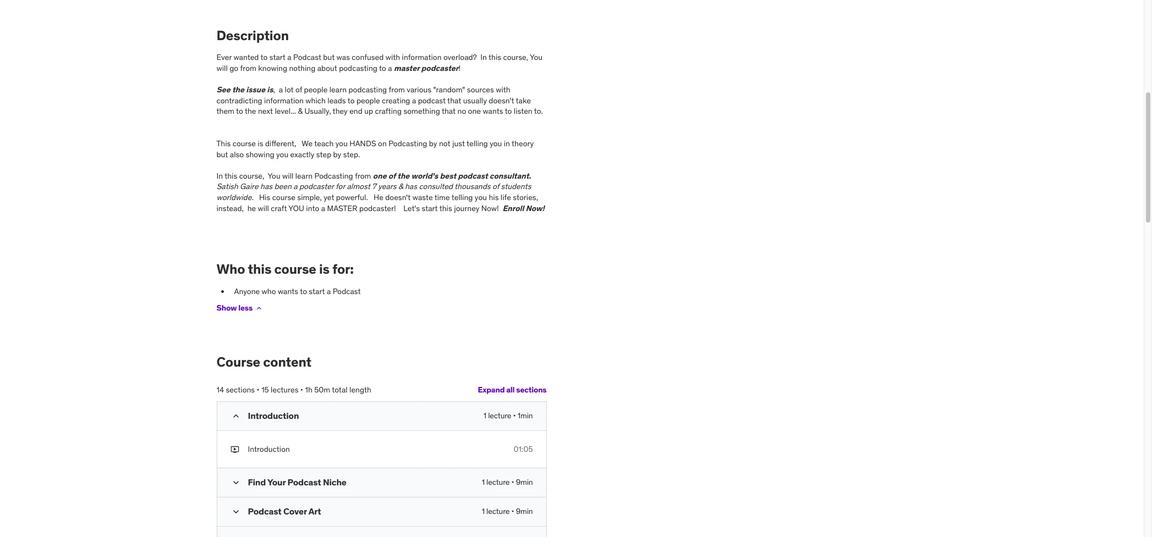 Task type: describe. For each thing, give the bounding box(es) containing it.
,  a lot of people learn podcasting from various "random" sources with contradicting information which leads to people creating a podcast that usually doesn't take them to the next level... & usually, they end up crafting something that no one wants to listen to.
[[217, 85, 545, 127]]

14 sections • 15 lectures • 1h 50m total length
[[217, 385, 372, 395]]

for:
[[333, 261, 354, 278]]

"random"
[[433, 85, 465, 95]]

end
[[350, 106, 363, 116]]

!
[[459, 63, 461, 73]]

crafting
[[375, 106, 402, 116]]

2 now! from the left
[[526, 204, 545, 213]]

1min
[[518, 411, 533, 421]]

a down various
[[412, 96, 416, 106]]

to up end
[[348, 96, 355, 106]]

world's
[[411, 171, 438, 181]]

consultant.
[[490, 171, 531, 181]]

will inside in this course,  you will learn podcasting from one of the world's best podcast consultant. satish gaire has been a podcaster for almost 7 years & has consulted thousands of students worldwide.
[[282, 171, 294, 181]]

from inside "ever wanted to start a podcast but was confused with information overload?  in this course, you will go from knowing nothing about podcasting to a"
[[240, 63, 256, 73]]

master
[[327, 204, 358, 213]]

lecture for podcast
[[487, 478, 510, 488]]

podcasting inside ,  a lot of people learn podcasting from various "random" sources with contradicting information which leads to people creating a podcast that usually doesn't take them to the next level... & usually, they end up crafting something that no one wants to listen to.
[[349, 85, 387, 95]]

this
[[217, 139, 231, 149]]

content
[[263, 354, 312, 371]]

• for introduction
[[513, 411, 516, 421]]

1 lecture • 1min
[[484, 411, 533, 421]]

worldwide.
[[217, 193, 254, 203]]

1 vertical spatial that
[[442, 106, 456, 116]]

will inside "ever wanted to start a podcast but was confused with information overload?  in this course, you will go from knowing nothing about podcasting to a"
[[217, 63, 228, 73]]

to down contradicting
[[236, 106, 243, 116]]

this course is different,   we teach you hands on podcasting by not just telling you in theory but also showing you exactly step by step.
[[217, 139, 534, 159]]

doesn't inside ,  a lot of people learn podcasting from various "random" sources with contradicting information which leads to people creating a podcast that usually doesn't take them to the next level... & usually, they end up crafting something that no one wants to listen to.
[[489, 96, 514, 106]]

you inside the his course simple, yet powerful.   he doesn't waste time telling you his life stories, instead,  he will craft you into a master podcaster!    let's start this journey now!
[[475, 193, 487, 203]]

simple,
[[297, 193, 322, 203]]

& inside ,  a lot of people learn podcasting from various "random" sources with contradicting information which leads to people creating a podcast that usually doesn't take them to the next level... & usually, they end up crafting something that no one wants to listen to.
[[298, 106, 303, 116]]

7
[[372, 182, 376, 192]]

various
[[407, 85, 432, 95]]

lot
[[285, 85, 294, 95]]

confused
[[352, 52, 384, 62]]

you left "exactly"
[[276, 150, 289, 159]]

students
[[501, 182, 531, 192]]

podcast cover art
[[248, 507, 321, 518]]

stories,
[[513, 193, 538, 203]]

course
[[217, 354, 260, 371]]

to down the confused
[[379, 63, 386, 73]]

1 vertical spatial of
[[389, 171, 396, 181]]

1 vertical spatial by
[[333, 150, 341, 159]]

description
[[217, 27, 289, 44]]

he
[[248, 204, 256, 213]]

yet
[[324, 193, 334, 203]]

course for but
[[233, 139, 256, 149]]

anyone who wants to start a podcast
[[234, 287, 361, 297]]

your
[[268, 477, 286, 488]]

podcasting inside in this course,  you will learn podcasting from one of the world's best podcast consultant. satish gaire has been a podcaster for almost 7 years & has consulted thousands of students worldwide.
[[315, 171, 353, 181]]

podcasting inside this course is different,   we teach you hands on podcasting by not just telling you in theory but also showing you exactly step by step.
[[389, 139, 427, 149]]

into
[[306, 204, 319, 213]]

for
[[336, 182, 345, 192]]

knowing
[[258, 63, 287, 73]]

on
[[378, 139, 387, 149]]

cover
[[283, 507, 307, 518]]

total
[[332, 385, 348, 395]]

course for you
[[272, 193, 296, 203]]

who this course is for:
[[217, 261, 354, 278]]

satish
[[217, 182, 238, 192]]

art
[[309, 507, 321, 518]]

you inside in this course,  you will learn podcasting from one of the world's best podcast consultant. satish gaire has been a podcaster for almost 7 years & has consulted thousands of students worldwide.
[[268, 171, 281, 181]]

a inside in this course,  you will learn podcasting from one of the world's best podcast consultant. satish gaire has been a podcaster for almost 7 years & has consulted thousands of students worldwide.
[[294, 182, 298, 192]]

to down who this course is for:
[[300, 287, 307, 297]]

podcast inside ,  a lot of people learn podcasting from various "random" sources with contradicting information which leads to people creating a podcast that usually doesn't take them to the next level... & usually, they end up crafting something that no one wants to listen to.
[[418, 96, 446, 106]]

see
[[217, 85, 231, 95]]

you inside "ever wanted to start a podcast but was confused with information overload?  in this course, you will go from knowing nothing about podcasting to a"
[[530, 52, 543, 62]]

a left master
[[388, 63, 392, 73]]

find
[[248, 477, 266, 488]]

take
[[516, 96, 531, 106]]

all
[[507, 385, 515, 395]]

1 vertical spatial xsmall image
[[230, 445, 239, 455]]

2 vertical spatial start
[[309, 287, 325, 297]]

let's
[[404, 204, 420, 213]]

hands
[[350, 139, 376, 149]]

next
[[258, 106, 273, 116]]

telling inside the his course simple, yet powerful.   he doesn't waste time telling you his life stories, instead,  he will craft you into a master podcaster!    let's start this journey now!
[[452, 193, 473, 203]]

journey
[[454, 204, 480, 213]]

1 has from the left
[[260, 182, 273, 192]]

thousands
[[455, 182, 491, 192]]

podcast inside in this course,  you will learn podcasting from one of the world's best podcast consultant. satish gaire has been a podcaster for almost 7 years & has consulted thousands of students worldwide.
[[458, 171, 488, 181]]

master
[[394, 63, 420, 73]]

nothing
[[289, 63, 316, 73]]

but inside "ever wanted to start a podcast but was confused with information overload?  in this course, you will go from knowing nothing about podcasting to a"
[[323, 52, 335, 62]]

almost
[[347, 182, 370, 192]]

0 vertical spatial by
[[429, 139, 437, 149]]

enroll
[[503, 204, 524, 213]]

in this course,  you will learn podcasting from one of the world's best podcast consultant. satish gaire has been a podcaster for almost 7 years & has consulted thousands of students worldwide.
[[217, 171, 533, 203]]

1h 50m
[[305, 385, 330, 395]]

wants inside ,  a lot of people learn podcasting from various "random" sources with contradicting information which leads to people creating a podcast that usually doesn't take them to the next level... & usually, they end up crafting something that no one wants to listen to.
[[483, 106, 503, 116]]

creating
[[382, 96, 410, 106]]

course,
[[503, 52, 529, 62]]

0 vertical spatial that
[[448, 96, 462, 106]]

up
[[365, 106, 373, 116]]

to left 'listen' at the left of the page
[[505, 106, 512, 116]]

they
[[333, 106, 348, 116]]

his
[[259, 193, 270, 203]]

in inside "ever wanted to start a podcast but was confused with information overload?  in this course, you will go from knowing nothing about podcasting to a"
[[481, 52, 487, 62]]

2 vertical spatial of
[[493, 182, 499, 192]]

this up who in the left of the page
[[248, 261, 272, 278]]

listen
[[514, 106, 533, 116]]

you
[[289, 204, 304, 213]]

level...
[[275, 106, 296, 116]]

from for best
[[355, 171, 371, 181]]

podcasting inside "ever wanted to start a podcast but was confused with information overload?  in this course, you will go from knowing nothing about podcasting to a"
[[339, 63, 378, 73]]

about
[[317, 63, 337, 73]]

• for podcast cover art
[[512, 507, 514, 517]]

will inside the his course simple, yet powerful.   he doesn't waste time telling you his life stories, instead,  he will craft you into a master podcaster!    let's start this journey now!
[[258, 204, 269, 213]]

been
[[274, 182, 292, 192]]

waste
[[413, 193, 433, 203]]

2 vertical spatial course
[[274, 261, 316, 278]]

0 vertical spatial people
[[304, 85, 328, 95]]

01:05
[[514, 445, 533, 455]]

9min for podcast cover art
[[516, 507, 533, 517]]

wanted
[[234, 52, 259, 62]]

doesn't inside the his course simple, yet powerful.   he doesn't waste time telling you his life stories, instead,  he will craft you into a master podcaster!    let's start this journey now!
[[385, 193, 411, 203]]

step
[[316, 150, 332, 159]]



Task type: vqa. For each thing, say whether or not it's contained in the screenshot.
Certifications
no



Task type: locate. For each thing, give the bounding box(es) containing it.
0 vertical spatial course
[[233, 139, 256, 149]]

a down who this course is for:
[[327, 287, 331, 297]]

from
[[240, 63, 256, 73], [389, 85, 405, 95], [355, 171, 371, 181]]

usually
[[463, 96, 487, 106]]

1 small image from the top
[[230, 411, 241, 422]]

the
[[232, 85, 244, 95], [245, 106, 256, 116], [398, 171, 410, 181]]

0 vertical spatial xsmall image
[[255, 304, 264, 313]]

small image
[[230, 411, 241, 422], [230, 478, 241, 489], [230, 507, 241, 518]]

in left the course,
[[481, 52, 487, 62]]

course inside the his course simple, yet powerful.   he doesn't waste time telling you his life stories, instead,  he will craft you into a master podcaster!    let's start this journey now!
[[272, 193, 296, 203]]

1 horizontal spatial from
[[355, 171, 371, 181]]

& inside in this course,  you will learn podcasting from one of the world's best podcast consultant. satish gaire has been a podcaster for almost 7 years & has consulted thousands of students worldwide.
[[399, 182, 403, 192]]

2 vertical spatial lecture
[[487, 507, 510, 517]]

course up also
[[233, 139, 256, 149]]

this left the course,
[[489, 52, 502, 62]]

0 horizontal spatial with
[[386, 52, 400, 62]]

1 vertical spatial telling
[[452, 193, 473, 203]]

a left "lot" on the top left
[[279, 85, 283, 95]]

which
[[306, 96, 326, 106]]

1 vertical spatial is
[[258, 139, 263, 149]]

from up almost on the top of page
[[355, 171, 371, 181]]

1 vertical spatial information
[[264, 96, 304, 106]]

&
[[298, 106, 303, 116], [399, 182, 403, 192]]

to.
[[534, 106, 543, 116]]

0 horizontal spatial will
[[217, 63, 228, 73]]

podcasting
[[339, 63, 378, 73], [349, 85, 387, 95]]

1 vertical spatial wants
[[278, 287, 298, 297]]

one inside ,  a lot of people learn podcasting from various "random" sources with contradicting information which leads to people creating a podcast that usually doesn't take them to the next level... & usually, they end up crafting something that no one wants to listen to.
[[468, 106, 481, 116]]

teach
[[315, 139, 334, 149]]

years
[[378, 182, 397, 192]]

1 1 lecture • 9min from the top
[[482, 478, 533, 488]]

but inside this course is different,   we teach you hands on podcasting by not just telling you in theory but also showing you exactly step by step.
[[217, 150, 228, 159]]

start down the "waste"
[[422, 204, 438, 213]]

1 vertical spatial podcast
[[458, 171, 488, 181]]

start down who this course is for:
[[309, 287, 325, 297]]

will up been
[[282, 171, 294, 181]]

0 horizontal spatial you
[[268, 171, 281, 181]]

0 vertical spatial wants
[[483, 106, 503, 116]]

information inside ,  a lot of people learn podcasting from various "random" sources with contradicting information which leads to people creating a podcast that usually doesn't take them to the next level... & usually, they end up crafting something that no one wants to listen to.
[[264, 96, 304, 106]]

2 vertical spatial 1
[[482, 507, 485, 517]]

now! down stories,
[[526, 204, 545, 213]]

the inside in this course,  you will learn podcasting from one of the world's best podcast consultant. satish gaire has been a podcaster for almost 7 years & has consulted thousands of students worldwide.
[[398, 171, 410, 181]]

doesn't
[[489, 96, 514, 106], [385, 193, 411, 203]]

1 vertical spatial small image
[[230, 478, 241, 489]]

expand all sections
[[478, 385, 547, 395]]

small image for introduction
[[230, 411, 241, 422]]

this inside "ever wanted to start a podcast but was confused with information overload?  in this course, you will go from knowing nothing about podcasting to a"
[[489, 52, 502, 62]]

with inside "ever wanted to start a podcast but was confused with information overload?  in this course, you will go from knowing nothing about podcasting to a"
[[386, 52, 400, 62]]

issue
[[246, 85, 265, 95]]

you left in
[[490, 139, 502, 149]]

podcast inside "ever wanted to start a podcast but was confused with information overload?  in this course, you will go from knowing nothing about podcasting to a"
[[293, 52, 321, 62]]

introduction for 1 lecture
[[248, 410, 299, 421]]

1 now! from the left
[[482, 204, 499, 213]]

a right been
[[294, 182, 298, 192]]

sections inside dropdown button
[[516, 385, 547, 395]]

master podcaster !
[[394, 63, 461, 73]]

this down time
[[440, 204, 452, 213]]

1 lecture • 9min
[[482, 478, 533, 488], [482, 507, 533, 517]]

lecture for art
[[487, 507, 510, 517]]

& right level...
[[298, 106, 303, 116]]

small image left podcast cover art
[[230, 507, 241, 518]]

0 vertical spatial in
[[481, 52, 487, 62]]

podcast down 'for:'
[[333, 287, 361, 297]]

consulted
[[419, 182, 453, 192]]

podcast down find
[[248, 507, 282, 518]]

1 horizontal spatial information
[[402, 52, 442, 62]]

with right sources
[[496, 85, 511, 95]]

0 vertical spatial podcaster
[[421, 63, 459, 73]]

small image down course
[[230, 411, 241, 422]]

0 horizontal spatial from
[[240, 63, 256, 73]]

2 vertical spatial from
[[355, 171, 371, 181]]

0 horizontal spatial podcaster
[[299, 182, 334, 192]]

podcast
[[293, 52, 321, 62], [333, 287, 361, 297], [288, 477, 321, 488], [248, 507, 282, 518]]

who
[[217, 261, 245, 278]]

2 horizontal spatial is
[[319, 261, 330, 278]]

1 vertical spatial 1
[[482, 478, 485, 488]]

1 lecture • 9min for podcast cover art
[[482, 507, 533, 517]]

0 vertical spatial start
[[270, 52, 286, 62]]

has up his
[[260, 182, 273, 192]]

0 horizontal spatial but
[[217, 150, 228, 159]]

introduction up your
[[248, 445, 290, 455]]

ever
[[217, 52, 232, 62]]

1 horizontal spatial podcast
[[458, 171, 488, 181]]

2 small image from the top
[[230, 478, 241, 489]]

a inside the his course simple, yet powerful.   he doesn't waste time telling you his life stories, instead,  he will craft you into a master podcaster!    let's start this journey now!
[[321, 204, 325, 213]]

0 vertical spatial lecture
[[488, 411, 512, 421]]

1 horizontal spatial podcaster
[[421, 63, 459, 73]]

0 vertical spatial from
[[240, 63, 256, 73]]

of inside ,  a lot of people learn podcasting from various "random" sources with contradicting information which leads to people creating a podcast that usually doesn't take them to the next level... & usually, they end up crafting something that no one wants to listen to.
[[296, 85, 302, 95]]

learn for will
[[295, 171, 313, 181]]

anyone
[[234, 287, 260, 297]]

course up anyone who wants to start a podcast
[[274, 261, 316, 278]]

1 vertical spatial but
[[217, 150, 228, 159]]

of right "lot" on the top left
[[296, 85, 302, 95]]

1 vertical spatial the
[[245, 106, 256, 116]]

is left 'for:'
[[319, 261, 330, 278]]

0 horizontal spatial in
[[217, 171, 223, 181]]

telling inside this course is different,   we teach you hands on podcasting by not just telling you in theory but also showing you exactly step by step.
[[467, 139, 488, 149]]

will down his
[[258, 204, 269, 213]]

you up step.
[[336, 139, 348, 149]]

0 horizontal spatial of
[[296, 85, 302, 95]]

1 vertical spatial 1 lecture • 9min
[[482, 507, 533, 517]]

learn for people
[[330, 85, 347, 95]]

1 vertical spatial podcasting
[[315, 171, 353, 181]]

1 horizontal spatial podcasting
[[389, 139, 427, 149]]

•
[[257, 385, 260, 395], [300, 385, 303, 395], [513, 411, 516, 421], [512, 478, 514, 488], [512, 507, 514, 517]]

expand all sections button
[[478, 380, 547, 402]]

0 vertical spatial of
[[296, 85, 302, 95]]

this inside in this course,  you will learn podcasting from one of the world's best podcast consultant. satish gaire has been a podcaster for almost 7 years & has consulted thousands of students worldwide.
[[225, 171, 237, 181]]

1 vertical spatial people
[[357, 96, 380, 106]]

• for find your podcast niche
[[512, 478, 514, 488]]

1 horizontal spatial with
[[496, 85, 511, 95]]

2 vertical spatial the
[[398, 171, 410, 181]]

but down this
[[217, 150, 228, 159]]

1 vertical spatial you
[[268, 171, 281, 181]]

lectures
[[271, 385, 299, 395]]

2 1 lecture • 9min from the top
[[482, 507, 533, 517]]

2 has from the left
[[405, 182, 417, 192]]

but up about
[[323, 52, 335, 62]]

of up his
[[493, 182, 499, 192]]

no
[[458, 106, 466, 116]]

introduction down 15
[[248, 410, 299, 421]]

niche
[[323, 477, 347, 488]]

expand
[[478, 385, 505, 395]]

is inside this course is different,   we teach you hands on podcasting by not just telling you in theory but also showing you exactly step by step.
[[258, 139, 263, 149]]

0 horizontal spatial doesn't
[[385, 193, 411, 203]]

is up showing
[[258, 139, 263, 149]]

you up been
[[268, 171, 281, 181]]

one inside in this course,  you will learn podcasting from one of the world's best podcast consultant. satish gaire has been a podcaster for almost 7 years & has consulted thousands of students worldwide.
[[373, 171, 387, 181]]

length
[[350, 385, 372, 395]]

0 vertical spatial learn
[[330, 85, 347, 95]]

1 9min from the top
[[516, 478, 533, 488]]

podcaster up "random"
[[421, 63, 459, 73]]

his course simple, yet powerful.   he doesn't waste time telling you his life stories, instead,  he will craft you into a master podcaster!    let's start this journey now!
[[217, 193, 538, 213]]

a right into
[[321, 204, 325, 213]]

leads
[[328, 96, 346, 106]]

1 horizontal spatial people
[[357, 96, 380, 106]]

by
[[429, 139, 437, 149], [333, 150, 341, 159]]

start up knowing
[[270, 52, 286, 62]]

you left his
[[475, 193, 487, 203]]

a up nothing
[[287, 52, 292, 62]]

0 vertical spatial 1 lecture • 9min
[[482, 478, 533, 488]]

time
[[435, 193, 450, 203]]

1 horizontal spatial by
[[429, 139, 437, 149]]

learn inside in this course,  you will learn podcasting from one of the world's best podcast consultant. satish gaire has been a podcaster for almost 7 years & has consulted thousands of students worldwide.
[[295, 171, 313, 181]]

from for contradicting
[[389, 85, 405, 95]]

is right the issue
[[267, 85, 273, 95]]

that down "random"
[[448, 96, 462, 106]]

the inside ,  a lot of people learn podcasting from various "random" sources with contradicting information which leads to people creating a podcast that usually doesn't take them to the next level... & usually, they end up crafting something that no one wants to listen to.
[[245, 106, 256, 116]]

now! down his
[[482, 204, 499, 213]]

see the issue is
[[217, 85, 273, 95]]

also
[[230, 150, 244, 159]]

1 horizontal spatial but
[[323, 52, 335, 62]]

ever wanted to start a podcast but was confused with information overload?  in this course, you will go from knowing nothing about podcasting to a
[[217, 52, 543, 73]]

from up the creating
[[389, 85, 405, 95]]

doesn't down years
[[385, 193, 411, 203]]

learn up leads
[[330, 85, 347, 95]]

2 horizontal spatial from
[[389, 85, 405, 95]]

this up satish
[[225, 171, 237, 181]]

1 for art
[[482, 507, 485, 517]]

0 vertical spatial but
[[323, 52, 335, 62]]

podcasting up the up
[[349, 85, 387, 95]]

sources
[[467, 85, 494, 95]]

1 vertical spatial lecture
[[487, 478, 510, 488]]

1 horizontal spatial sections
[[516, 385, 547, 395]]

them
[[217, 106, 234, 116]]

was
[[337, 52, 350, 62]]

1 horizontal spatial one
[[468, 106, 481, 116]]

less
[[238, 304, 253, 313]]

the left "world's"
[[398, 171, 410, 181]]

people up the which
[[304, 85, 328, 95]]

1 horizontal spatial doesn't
[[489, 96, 514, 106]]

best
[[440, 171, 456, 181]]

telling up journey
[[452, 193, 473, 203]]

is for issue
[[267, 85, 273, 95]]

podcast up thousands
[[458, 171, 488, 181]]

from down wanted
[[240, 63, 256, 73]]

podcast up something
[[418, 96, 446, 106]]

0 horizontal spatial sections
[[226, 385, 255, 395]]

1 horizontal spatial now!
[[526, 204, 545, 213]]

0 horizontal spatial start
[[270, 52, 286, 62]]

enroll now!
[[503, 204, 545, 213]]

wants right who in the left of the page
[[278, 287, 298, 297]]

is
[[267, 85, 273, 95], [258, 139, 263, 149], [319, 261, 330, 278]]

1 vertical spatial in
[[217, 171, 223, 181]]

3 small image from the top
[[230, 507, 241, 518]]

contradicting
[[217, 96, 262, 106]]

information up master podcaster ! in the top left of the page
[[402, 52, 442, 62]]

theory
[[512, 139, 534, 149]]

of up years
[[389, 171, 396, 181]]

podcast up nothing
[[293, 52, 321, 62]]

people up the up
[[357, 96, 380, 106]]

0 vertical spatial doesn't
[[489, 96, 514, 106]]

has up the "waste"
[[405, 182, 417, 192]]

0 horizontal spatial by
[[333, 150, 341, 159]]

0 horizontal spatial people
[[304, 85, 328, 95]]

now!
[[482, 204, 499, 213], [526, 204, 545, 213]]

podcast
[[418, 96, 446, 106], [458, 171, 488, 181]]

0 vertical spatial podcasting
[[339, 63, 378, 73]]

craft
[[271, 204, 287, 213]]

xsmall image
[[255, 304, 264, 313], [230, 445, 239, 455]]

course inside this course is different,   we teach you hands on podcasting by not just telling you in theory but also showing you exactly step by step.
[[233, 139, 256, 149]]

0 vertical spatial you
[[530, 52, 543, 62]]

gaire
[[240, 182, 259, 192]]

information up level...
[[264, 96, 304, 106]]

1
[[484, 411, 487, 421], [482, 478, 485, 488], [482, 507, 485, 517]]

0 horizontal spatial information
[[264, 96, 304, 106]]

one down usually
[[468, 106, 481, 116]]

sections right all
[[516, 385, 547, 395]]

1 horizontal spatial learn
[[330, 85, 347, 95]]

a
[[287, 52, 292, 62], [388, 63, 392, 73], [279, 85, 283, 95], [412, 96, 416, 106], [294, 182, 298, 192], [321, 204, 325, 213], [327, 287, 331, 297]]

from inside ,  a lot of people learn podcasting from various "random" sources with contradicting information which leads to people creating a podcast that usually doesn't take them to the next level... & usually, they end up crafting something that no one wants to listen to.
[[389, 85, 405, 95]]

small image left find
[[230, 478, 241, 489]]

0 vertical spatial 1
[[484, 411, 487, 421]]

2 introduction from the top
[[248, 445, 290, 455]]

1 vertical spatial start
[[422, 204, 438, 213]]

1 horizontal spatial xsmall image
[[255, 304, 264, 313]]

0 vertical spatial information
[[402, 52, 442, 62]]

1 vertical spatial one
[[373, 171, 387, 181]]

1 vertical spatial 9min
[[516, 507, 533, 517]]

wants down usually
[[483, 106, 503, 116]]

& right years
[[399, 182, 403, 192]]

podcaster
[[421, 63, 459, 73], [299, 182, 334, 192]]

podcasting up the for
[[315, 171, 353, 181]]

by right step
[[333, 150, 341, 159]]

xsmall image inside show less 'button'
[[255, 304, 264, 313]]

1 introduction from the top
[[248, 410, 299, 421]]

learn down "exactly"
[[295, 171, 313, 181]]

will down ever
[[217, 63, 228, 73]]

that left no
[[442, 106, 456, 116]]

1 vertical spatial from
[[389, 85, 405, 95]]

podcasting right "on"
[[389, 139, 427, 149]]

1 lecture • 9min for find your podcast niche
[[482, 478, 533, 488]]

podcasting down the confused
[[339, 63, 378, 73]]

0 vertical spatial is
[[267, 85, 273, 95]]

information inside "ever wanted to start a podcast but was confused with information overload?  in this course, you will go from knowing nothing about podcasting to a"
[[402, 52, 442, 62]]

of
[[296, 85, 302, 95], [389, 171, 396, 181], [493, 182, 499, 192]]

lecture
[[488, 411, 512, 421], [487, 478, 510, 488], [487, 507, 510, 517]]

1 for podcast
[[482, 478, 485, 488]]

15
[[262, 385, 269, 395]]

one
[[468, 106, 481, 116], [373, 171, 387, 181]]

telling right just
[[467, 139, 488, 149]]

by left not
[[429, 139, 437, 149]]

start inside "ever wanted to start a podcast but was confused with information overload?  in this course, you will go from knowing nothing about podcasting to a"
[[270, 52, 286, 62]]

0 vertical spatial 9min
[[516, 478, 533, 488]]

learn inside ,  a lot of people learn podcasting from various "random" sources with contradicting information which leads to people creating a podcast that usually doesn't take them to the next level... & usually, they end up crafting something that no one wants to listen to.
[[330, 85, 347, 95]]

go
[[230, 63, 238, 73]]

small image for find your podcast niche
[[230, 478, 241, 489]]

something
[[404, 106, 440, 116]]

doesn't left take
[[489, 96, 514, 106]]

introduction for 01:05
[[248, 445, 290, 455]]

his
[[489, 193, 499, 203]]

in
[[504, 139, 510, 149]]

now! inside the his course simple, yet powerful.   he doesn't waste time telling you his life stories, instead,  he will craft you into a master podcaster!    let's start this journey now!
[[482, 204, 499, 213]]

1 vertical spatial introduction
[[248, 445, 290, 455]]

0 horizontal spatial xsmall image
[[230, 445, 239, 455]]

who
[[262, 287, 276, 297]]

start
[[270, 52, 286, 62], [422, 204, 438, 213], [309, 287, 325, 297]]

podcast right your
[[288, 477, 321, 488]]

people
[[304, 85, 328, 95], [357, 96, 380, 106]]

show less button
[[217, 298, 264, 320]]

2 9min from the top
[[516, 507, 533, 517]]

1 horizontal spatial in
[[481, 52, 487, 62]]

but
[[323, 52, 335, 62], [217, 150, 228, 159]]

0 horizontal spatial one
[[373, 171, 387, 181]]

0 horizontal spatial podcasting
[[315, 171, 353, 181]]

the up contradicting
[[232, 85, 244, 95]]

sections right 14 at the bottom left
[[226, 385, 255, 395]]

podcaster up simple,
[[299, 182, 334, 192]]

9min for find your podcast niche
[[516, 478, 533, 488]]

just
[[452, 139, 465, 149]]

the left next
[[245, 106, 256, 116]]

0 vertical spatial &
[[298, 106, 303, 116]]

0 vertical spatial the
[[232, 85, 244, 95]]

you
[[336, 139, 348, 149], [490, 139, 502, 149], [276, 150, 289, 159], [475, 193, 487, 203]]

podcaster inside in this course,  you will learn podcasting from one of the world's best podcast consultant. satish gaire has been a podcaster for almost 7 years & has consulted thousands of students worldwide.
[[299, 182, 334, 192]]

has
[[260, 182, 273, 192], [405, 182, 417, 192]]

1 horizontal spatial will
[[258, 204, 269, 213]]

1 vertical spatial course
[[272, 193, 296, 203]]

9min
[[516, 478, 533, 488], [516, 507, 533, 517]]

0 horizontal spatial learn
[[295, 171, 313, 181]]

2 horizontal spatial of
[[493, 182, 499, 192]]

in up satish
[[217, 171, 223, 181]]

show less
[[217, 304, 253, 313]]

course down been
[[272, 193, 296, 203]]

small image for podcast cover art
[[230, 507, 241, 518]]

1 vertical spatial podcasting
[[349, 85, 387, 95]]

will
[[217, 63, 228, 73], [282, 171, 294, 181], [258, 204, 269, 213]]

wants
[[483, 106, 503, 116], [278, 287, 298, 297]]

one up 7
[[373, 171, 387, 181]]

0 vertical spatial small image
[[230, 411, 241, 422]]

0 vertical spatial with
[[386, 52, 400, 62]]

0 vertical spatial podcasting
[[389, 139, 427, 149]]

you right the course,
[[530, 52, 543, 62]]

1 horizontal spatial &
[[399, 182, 403, 192]]

with up master
[[386, 52, 400, 62]]

is for course
[[319, 261, 330, 278]]

in inside in this course,  you will learn podcasting from one of the world's best podcast consultant. satish gaire has been a podcaster for almost 7 years & has consulted thousands of students worldwide.
[[217, 171, 223, 181]]

from inside in this course,  you will learn podcasting from one of the world's best podcast consultant. satish gaire has been a podcaster for almost 7 years & has consulted thousands of students worldwide.
[[355, 171, 371, 181]]

this inside the his course simple, yet powerful.   he doesn't waste time telling you his life stories, instead,  he will craft you into a master podcaster!    let's start this journey now!
[[440, 204, 452, 213]]

1 horizontal spatial start
[[309, 287, 325, 297]]

1 vertical spatial will
[[282, 171, 294, 181]]

start inside the his course simple, yet powerful.   he doesn't waste time telling you his life stories, instead,  he will craft you into a master podcaster!    let's start this journey now!
[[422, 204, 438, 213]]

step.
[[343, 150, 360, 159]]

with inside ,  a lot of people learn podcasting from various "random" sources with contradicting information which leads to people creating a podcast that usually doesn't take them to the next level... & usually, they end up crafting something that no one wants to listen to.
[[496, 85, 511, 95]]

1 vertical spatial doesn't
[[385, 193, 411, 203]]

to up knowing
[[261, 52, 268, 62]]

show
[[217, 304, 237, 313]]



